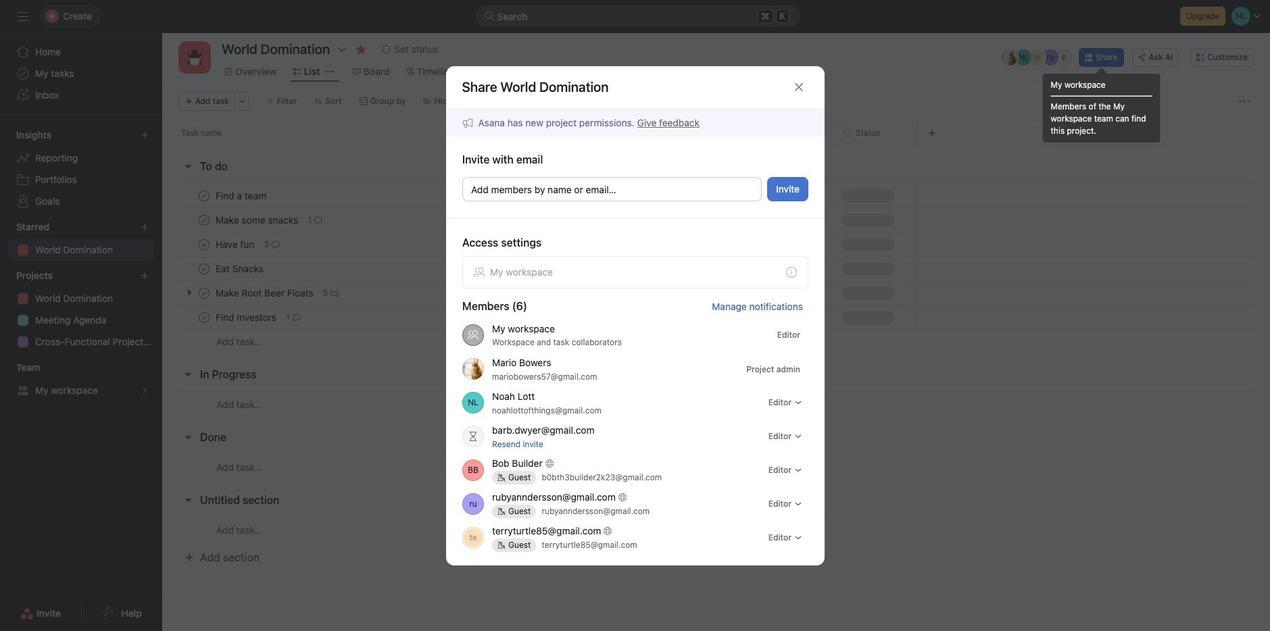 Task type: describe. For each thing, give the bounding box(es) containing it.
find investors cell
[[162, 305, 595, 330]]

make some snacks cell
[[162, 208, 595, 233]]

projects element
[[0, 264, 162, 356]]

1 collapse task list for this group image from the top
[[183, 161, 193, 172]]

priority field for have fun cell
[[756, 232, 837, 257]]

eat snacks cell
[[162, 256, 595, 281]]

task name text field for mark complete image inside find a team cell
[[213, 189, 271, 203]]

bug image
[[187, 49, 203, 66]]

mark complete checkbox for task name text field
[[196, 309, 212, 326]]

mark complete checkbox for the make some snacks cell
[[196, 212, 212, 228]]

3 comments image
[[272, 240, 280, 249]]

prominent image
[[484, 11, 495, 22]]

cell for find investors cell
[[595, 305, 676, 330]]

remove from starred image
[[356, 44, 367, 55]]

mark complete checkbox for find a team cell
[[196, 188, 212, 204]]

hide sidebar image
[[18, 11, 28, 22]]

mark complete image for eat snacks cell
[[196, 261, 212, 277]]

mark complete checkbox for task name text box in the have fun cell
[[196, 236, 212, 253]]

have fun cell
[[162, 232, 595, 257]]

find a team cell
[[162, 183, 595, 208]]

cell for have fun cell
[[595, 232, 676, 257]]

1 comment image for the make some snacks cell
[[314, 216, 322, 224]]

mark complete checkbox for task name text box in the eat snacks cell
[[196, 261, 212, 277]]

starred element
[[0, 215, 162, 264]]



Task type: vqa. For each thing, say whether or not it's contained in the screenshot.
"insights" element
yes



Task type: locate. For each thing, give the bounding box(es) containing it.
1 comment image
[[314, 216, 322, 224], [293, 313, 301, 322]]

1 comment image right task name text field
[[293, 313, 301, 322]]

2 mark complete checkbox from the top
[[196, 212, 212, 228]]

mark complete checkbox inside find investors cell
[[196, 309, 212, 326]]

Task name text field
[[213, 189, 271, 203], [213, 213, 302, 227], [213, 238, 259, 251], [213, 262, 268, 276]]

task name text field inside eat snacks cell
[[213, 262, 268, 276]]

task name text field for mark complete image inside the eat snacks cell
[[213, 262, 268, 276]]

1 vertical spatial mark complete checkbox
[[196, 261, 212, 277]]

mark complete image for find a team cell
[[196, 188, 212, 204]]

banner
[[462, 115, 700, 130]]

task name text field inside find a team cell
[[213, 189, 271, 203]]

mark complete image
[[196, 309, 212, 326]]

0 horizontal spatial 1 comment image
[[293, 313, 301, 322]]

task name text field for mark complete image for have fun cell
[[213, 238, 259, 251]]

1 mark complete checkbox from the top
[[196, 236, 212, 253]]

2 collapse task list for this group image from the top
[[183, 369, 193, 380]]

row
[[162, 120, 1271, 145], [179, 145, 1255, 146], [162, 183, 1271, 208], [162, 208, 1271, 233], [162, 232, 1271, 257], [162, 256, 1271, 281], [162, 305, 1271, 330], [162, 329, 1271, 354], [162, 392, 1271, 417], [162, 454, 1271, 480], [162, 517, 1271, 543]]

1 comment image inside find investors cell
[[293, 313, 301, 322]]

collapse task list for this group image
[[183, 432, 193, 443], [183, 495, 193, 506]]

task name text field inside have fun cell
[[213, 238, 259, 251]]

2 mark complete checkbox from the top
[[196, 261, 212, 277]]

task name text field for mark complete image within the the make some snacks cell
[[213, 213, 302, 227]]

0 vertical spatial collapse task list for this group image
[[183, 432, 193, 443]]

1 vertical spatial collapse task list for this group image
[[183, 369, 193, 380]]

4 mark complete image from the top
[[196, 261, 212, 277]]

1 vertical spatial 1 comment image
[[293, 313, 301, 322]]

1 vertical spatial collapse task list for this group image
[[183, 495, 193, 506]]

mark complete image inside find a team cell
[[196, 188, 212, 204]]

mark complete image
[[196, 188, 212, 204], [196, 212, 212, 228], [196, 236, 212, 253], [196, 261, 212, 277]]

Task name text field
[[213, 311, 281, 324]]

2 task name text field from the top
[[213, 213, 302, 227]]

0 vertical spatial collapse task list for this group image
[[183, 161, 193, 172]]

1 vertical spatial mark complete checkbox
[[196, 212, 212, 228]]

mark complete checkbox inside find a team cell
[[196, 188, 212, 204]]

collapse task list for this group image
[[183, 161, 193, 172], [183, 369, 193, 380]]

3 task name text field from the top
[[213, 238, 259, 251]]

4 task name text field from the top
[[213, 262, 268, 276]]

teams element
[[0, 356, 162, 404]]

mark complete checkbox inside eat snacks cell
[[196, 261, 212, 277]]

3 mark complete checkbox from the top
[[196, 309, 212, 326]]

0 vertical spatial mark complete checkbox
[[196, 236, 212, 253]]

tooltip
[[1043, 70, 1161, 143]]

close this dialog image
[[794, 82, 804, 93]]

1 comment image up have fun cell
[[314, 216, 322, 224]]

mark complete image inside the make some snacks cell
[[196, 212, 212, 228]]

3 mark complete image from the top
[[196, 236, 212, 253]]

Mark complete checkbox
[[196, 236, 212, 253], [196, 261, 212, 277], [196, 309, 212, 326]]

1 horizontal spatial 1 comment image
[[314, 216, 322, 224]]

dialog
[[446, 66, 825, 566]]

2 collapse task list for this group image from the top
[[183, 495, 193, 506]]

Mark complete checkbox
[[196, 188, 212, 204], [196, 212, 212, 228]]

task name text field inside the make some snacks cell
[[213, 213, 302, 227]]

mark complete checkbox inside the make some snacks cell
[[196, 212, 212, 228]]

1 task name text field from the top
[[213, 189, 271, 203]]

1 collapse task list for this group image from the top
[[183, 432, 193, 443]]

cell for eat snacks cell
[[595, 256, 676, 281]]

0 vertical spatial mark complete checkbox
[[196, 188, 212, 204]]

mark complete checkbox inside have fun cell
[[196, 236, 212, 253]]

mark complete image inside eat snacks cell
[[196, 261, 212, 277]]

2 vertical spatial mark complete checkbox
[[196, 309, 212, 326]]

insights element
[[0, 123, 162, 215]]

0 vertical spatial 1 comment image
[[314, 216, 322, 224]]

mark complete image for the make some snacks cell
[[196, 212, 212, 228]]

mark complete image for have fun cell
[[196, 236, 212, 253]]

1 mark complete image from the top
[[196, 188, 212, 204]]

global element
[[0, 33, 162, 114]]

cell
[[595, 232, 676, 257], [676, 232, 757, 257], [595, 256, 676, 281], [676, 256, 757, 281], [595, 305, 676, 330]]

header to do tree grid
[[162, 183, 1271, 354]]

1 mark complete checkbox from the top
[[196, 188, 212, 204]]

2 mark complete image from the top
[[196, 212, 212, 228]]

1 comment image for find investors cell
[[293, 313, 301, 322]]



